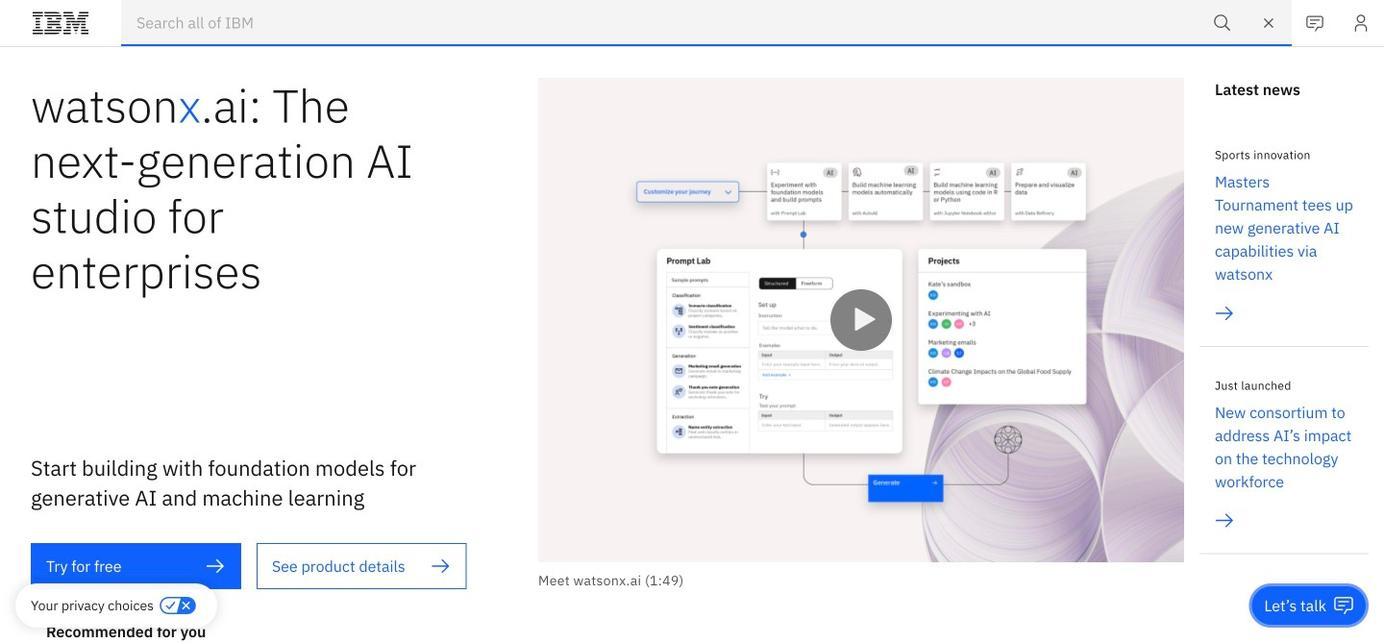 Task type: locate. For each thing, give the bounding box(es) containing it.
your privacy choices element
[[31, 595, 154, 616]]

let's talk element
[[1265, 595, 1327, 616]]



